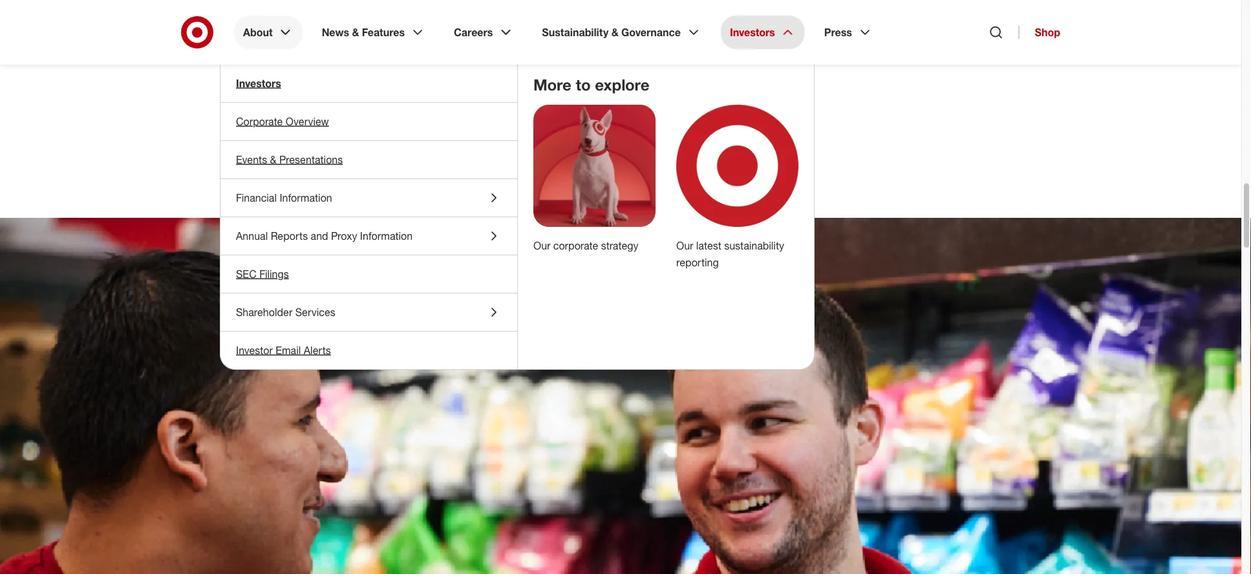 Task type: vqa. For each thing, say whether or not it's contained in the screenshot.
overview
yes



Task type: locate. For each thing, give the bounding box(es) containing it.
latest
[[696, 239, 721, 252]]

to right more
[[576, 75, 591, 94]]

governance
[[621, 26, 681, 38]]

sustainability & governance link
[[533, 16, 711, 49]]

1 horizontal spatial target
[[568, 72, 599, 84]]

information down presentations
[[280, 191, 332, 204]]

filings
[[259, 268, 289, 280]]

shareholder services link
[[220, 294, 517, 331]]

our
[[393, 94, 411, 106], [393, 115, 411, 128], [533, 239, 550, 252], [676, 239, 693, 252]]

corporate
[[553, 239, 598, 252]]

proxy
[[331, 230, 357, 242]]

reports
[[271, 230, 308, 242]]

our left response
[[393, 115, 411, 128]]

information
[[280, 191, 332, 204], [360, 230, 413, 242]]

public
[[475, 115, 506, 128]]

annual reports and proxy information
[[236, 230, 413, 242]]

financial information link
[[220, 179, 517, 217]]

2 horizontal spatial &
[[611, 26, 619, 38]]

to left get on the top of the page
[[455, 28, 465, 40]]

information down financial information link
[[360, 230, 413, 242]]

more
[[533, 75, 571, 94]]

shareholder
[[236, 306, 292, 318]]

target left run
[[511, 28, 542, 40]]

shareholder services
[[236, 306, 335, 318]]

events
[[236, 153, 267, 166]]

our up reporting
[[676, 239, 693, 252]]

shop link
[[1019, 26, 1060, 39]]

1 vertical spatial investors
[[236, 77, 281, 90]]

0 horizontal spatial target
[[511, 28, 542, 40]]

circle
[[602, 72, 630, 84]]

investor
[[236, 344, 273, 357]]

our for our latest sustainability reporting
[[676, 239, 693, 252]]

sustainability & governance
[[542, 26, 681, 38]]

0 horizontal spatial &
[[270, 153, 277, 166]]

policy
[[487, 94, 516, 106]]

presentations
[[279, 153, 343, 166]]

services
[[295, 306, 335, 318]]

investor email alerts
[[236, 344, 331, 357]]

0 horizontal spatial information
[[280, 191, 332, 204]]

sec filings
[[236, 268, 289, 280]]

solicitation
[[430, 94, 484, 106]]

to
[[455, 28, 465, 40], [576, 75, 591, 94], [463, 115, 473, 128]]

all the ways to get your target run done
[[393, 28, 592, 40]]

& right news at top
[[352, 26, 359, 38]]

our inside 'our latest sustainability reporting'
[[676, 239, 693, 252]]

our left no
[[393, 94, 411, 106]]

& right done
[[611, 26, 619, 38]]

1 horizontal spatial information
[[360, 230, 413, 242]]

delivering
[[393, 72, 442, 84]]

our left corporate
[[533, 239, 550, 252]]

target bullseye logo image
[[676, 105, 799, 227]]

sec
[[236, 268, 256, 280]]

corporate overview link
[[220, 103, 517, 140]]

1 vertical spatial information
[[360, 230, 413, 242]]

1 horizontal spatial investors link
[[721, 16, 805, 49]]

& for presentations
[[270, 153, 277, 166]]

value
[[445, 72, 471, 84]]

& for governance
[[611, 26, 619, 38]]

health
[[508, 115, 539, 128]]

to inside the site navigation element
[[576, 75, 591, 94]]

email
[[276, 344, 301, 357]]

news & features
[[322, 26, 405, 38]]

financial
[[236, 191, 277, 204]]

2 vertical spatial to
[[463, 115, 473, 128]]

overview
[[286, 115, 329, 128]]

about
[[243, 26, 273, 38]]

our corporate strategy
[[533, 239, 639, 252]]

1 vertical spatial to
[[576, 75, 591, 94]]

&
[[352, 26, 359, 38], [611, 26, 619, 38], [270, 153, 277, 166]]

covid-
[[624, 115, 656, 128]]

0 vertical spatial to
[[455, 28, 465, 40]]

0 horizontal spatial investors
[[236, 77, 281, 90]]

features
[[362, 26, 405, 38]]

investors
[[730, 26, 775, 38], [236, 77, 281, 90]]

0 vertical spatial investors
[[730, 26, 775, 38]]

sec filings link
[[220, 255, 517, 293]]

more to explore
[[533, 75, 649, 94]]

1 vertical spatial investors link
[[220, 65, 517, 102]]

target
[[511, 28, 542, 40], [568, 72, 599, 84]]

target left circle
[[568, 72, 599, 84]]

site navigation element
[[0, 0, 1251, 574]]

& right the events
[[270, 153, 277, 166]]

to down our no solicitation policy link
[[463, 115, 473, 128]]

reporting
[[676, 256, 719, 269]]

the
[[408, 28, 424, 40]]

1 horizontal spatial &
[[352, 26, 359, 38]]

ways
[[427, 28, 452, 40]]

target's mascot bullseye in front of red background image
[[533, 105, 656, 227]]

press link
[[815, 16, 882, 49]]

investors link
[[721, 16, 805, 49], [220, 65, 517, 102]]

& for features
[[352, 26, 359, 38]]



Task type: describe. For each thing, give the bounding box(es) containing it.
our no solicitation policy link
[[393, 94, 531, 106]]

annual reports and proxy information link
[[220, 217, 517, 255]]

press
[[824, 26, 852, 38]]

for
[[474, 72, 488, 84]]

guests
[[491, 72, 524, 84]]

events & presentations link
[[220, 141, 517, 178]]

done
[[567, 28, 592, 40]]

careers
[[454, 26, 493, 38]]

our for our no solicitation policy
[[393, 94, 411, 106]]

investor email alerts link
[[220, 332, 517, 369]]

explore
[[595, 75, 649, 94]]

and
[[311, 230, 328, 242]]

sustainability
[[542, 26, 609, 38]]

corporate
[[236, 115, 283, 128]]

0 vertical spatial investors link
[[721, 16, 805, 49]]

our for our response to public health issues including covid-19
[[393, 115, 411, 128]]

19
[[656, 115, 668, 128]]

0 horizontal spatial investors link
[[220, 65, 517, 102]]

about link
[[234, 16, 302, 49]]

our corporate strategy link
[[533, 239, 639, 252]]

news
[[322, 26, 349, 38]]

all the ways to get your target run done link
[[393, 28, 607, 40]]

our latest sustainability reporting link
[[676, 239, 784, 269]]

our no solicitation policy
[[393, 94, 516, 106]]

our latest sustainability reporting
[[676, 239, 784, 269]]

0 vertical spatial information
[[280, 191, 332, 204]]

events & presentations
[[236, 153, 343, 166]]

response
[[414, 115, 460, 128]]

careers link
[[445, 16, 523, 49]]

1 vertical spatial target
[[568, 72, 599, 84]]

all
[[393, 28, 406, 40]]

1 horizontal spatial investors
[[730, 26, 775, 38]]

issues
[[542, 115, 573, 128]]

our response to public health issues including covid-19 link
[[393, 115, 683, 128]]

including
[[576, 115, 621, 128]]

0 vertical spatial target
[[511, 28, 542, 40]]

sustainability
[[724, 239, 784, 252]]

through
[[527, 72, 565, 84]]

get
[[468, 28, 484, 40]]

corporate overview
[[236, 115, 329, 128]]

alerts
[[304, 344, 331, 357]]

financial information
[[236, 191, 332, 204]]

news & features link
[[313, 16, 435, 49]]

your
[[487, 28, 508, 40]]

run
[[545, 28, 564, 40]]

shop
[[1035, 26, 1060, 38]]

no
[[414, 94, 427, 106]]

strategy
[[601, 239, 639, 252]]

delivering value for guests through target circle
[[393, 72, 630, 84]]

our response to public health issues including covid-19
[[393, 115, 668, 128]]

our for our corporate strategy
[[533, 239, 550, 252]]

annual
[[236, 230, 268, 242]]

delivering value for guests through target circle link
[[393, 72, 646, 84]]



